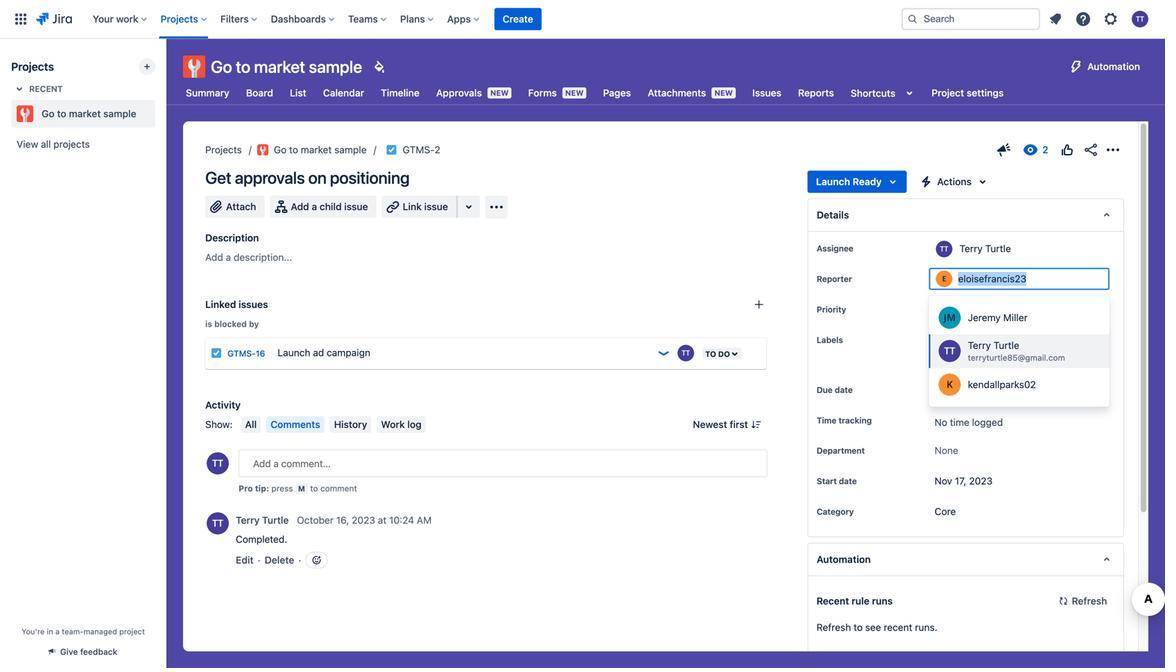 Task type: vqa. For each thing, say whether or not it's contained in the screenshot.
plans dropdown button
yes



Task type: locate. For each thing, give the bounding box(es) containing it.
dec 06, 2023
[[935, 384, 996, 396]]

automation
[[1088, 61, 1141, 72], [817, 554, 871, 565]]

date for dec 06, 2023
[[835, 385, 853, 395]]

issue right child
[[344, 201, 368, 212]]

17,
[[956, 475, 967, 487]]

link issue
[[403, 201, 448, 212]]

new right approvals
[[491, 88, 509, 98]]

1 horizontal spatial new
[[566, 88, 584, 98]]

1 vertical spatial more information about this user image
[[207, 513, 229, 535]]

1 horizontal spatial automation
[[1088, 61, 1141, 72]]

market up view all projects link
[[69, 108, 101, 119]]

create
[[503, 13, 534, 25]]

Search field
[[902, 8, 1041, 30]]

marketing
[[1032, 333, 1077, 345]]

a inside button
[[312, 201, 317, 212]]

0 vertical spatial a
[[312, 201, 317, 212]]

2023 right "17,"
[[970, 475, 993, 487]]

0 vertical spatial gtms-
[[403, 144, 435, 155]]

2 issue from the left
[[425, 201, 448, 212]]

date right 'due'
[[835, 385, 853, 395]]

work
[[116, 13, 138, 25]]

0 vertical spatial more information about this user image
[[937, 241, 953, 257]]

tab list containing summary
[[175, 81, 1016, 105]]

issues
[[753, 87, 782, 99]]

gtms-
[[403, 144, 435, 155], [228, 349, 256, 358]]

automation right automation icon on the right top of page
[[1088, 61, 1141, 72]]

edit
[[236, 555, 254, 566]]

launch left ad
[[278, 347, 311, 358]]

at
[[378, 515, 387, 526]]

0 horizontal spatial more information about this user image
[[207, 513, 229, 535]]

go down recent at the left top of page
[[42, 108, 55, 119]]

0 horizontal spatial gtms-
[[228, 349, 256, 358]]

terry turtle down "details" element
[[960, 243, 1012, 254]]

16,
[[336, 515, 349, 526]]

add app image
[[489, 199, 505, 215]]

actions image
[[1106, 142, 1122, 158]]

2023
[[973, 384, 996, 396], [970, 475, 993, 487], [352, 515, 376, 526]]

a right in
[[55, 627, 60, 636]]

automation image
[[1069, 58, 1085, 75]]

None text field
[[959, 272, 1030, 286]]

give
[[60, 647, 78, 657]]

0 horizontal spatial launch
[[278, 347, 311, 358]]

terry turtle up completed.
[[236, 515, 289, 526]]

go to market sample link up view all projects link
[[11, 100, 150, 128]]

0 vertical spatial go to market sample link
[[11, 100, 150, 128]]

press
[[272, 484, 293, 493]]

board link
[[243, 81, 276, 105]]

approvals
[[436, 87, 482, 99]]

completed.
[[236, 534, 287, 545]]

by
[[249, 319, 259, 329]]

0 vertical spatial add
[[291, 201, 309, 212]]

add down get approvals on positioning
[[291, 201, 309, 212]]

2 vertical spatial market
[[301, 144, 332, 155]]

launch for launch ready
[[817, 176, 851, 187]]

add down description
[[205, 252, 223, 263]]

1 vertical spatial turtle
[[994, 340, 1020, 351]]

go to market sample up view all projects link
[[42, 108, 136, 119]]

launch ad campaign
[[278, 347, 371, 358]]

menu bar
[[238, 416, 429, 433]]

filters button
[[216, 8, 263, 30]]

1 new from the left
[[491, 88, 509, 98]]

set project background image
[[371, 58, 387, 75]]

turtle
[[986, 243, 1012, 254], [994, 340, 1020, 351], [262, 515, 289, 526]]

issues
[[239, 299, 268, 310]]

1 horizontal spatial go to market sample link
[[257, 142, 367, 158]]

project settings link
[[929, 81, 1007, 105]]

actions
[[938, 176, 972, 187]]

0 vertical spatial date
[[835, 385, 853, 395]]

1 horizontal spatial issue
[[425, 201, 448, 212]]

to
[[236, 57, 251, 76], [57, 108, 66, 119], [289, 144, 298, 155], [310, 484, 318, 493]]

teams button
[[344, 8, 392, 30]]

add for add a description...
[[205, 252, 223, 263]]

menu bar containing all
[[238, 416, 429, 433]]

2 vertical spatial turtle
[[262, 515, 289, 526]]

0 horizontal spatial new
[[491, 88, 509, 98]]

tip:
[[255, 484, 269, 493]]

banner
[[0, 0, 1166, 39]]

search image
[[908, 14, 919, 25]]

2 horizontal spatial projects
[[205, 144, 242, 155]]

2023 right 06,
[[973, 384, 996, 396]]

go to market sample link
[[11, 100, 150, 128], [257, 142, 367, 158]]

2 horizontal spatial new
[[715, 88, 733, 98]]

low
[[960, 304, 978, 315]]

1 vertical spatial market
[[69, 108, 101, 119]]

16
[[256, 349, 265, 358]]

projects link
[[205, 142, 242, 158]]

first
[[730, 419, 749, 430]]

details element
[[808, 198, 1125, 232]]

1 vertical spatial a
[[226, 252, 231, 263]]

am
[[417, 515, 432, 526]]

1 horizontal spatial launch
[[817, 176, 851, 187]]

0 vertical spatial sample
[[309, 57, 362, 76]]

apps
[[447, 13, 471, 25]]

add a child issue button
[[270, 196, 377, 218]]

projects up sidebar navigation icon
[[161, 13, 198, 25]]

0 vertical spatial terry turtle
[[960, 243, 1012, 254]]

date for nov 17, 2023
[[839, 476, 857, 486]]

0 horizontal spatial terry turtle
[[236, 515, 289, 526]]

3 new from the left
[[715, 88, 733, 98]]

new for forms
[[566, 88, 584, 98]]

launch up details
[[817, 176, 851, 187]]

terry up product
[[969, 340, 992, 351]]

your work button
[[89, 8, 152, 30]]

launch inside dropdown button
[[817, 176, 851, 187]]

sample up positioning
[[335, 144, 367, 155]]

automation inside automation element
[[817, 554, 871, 565]]

2 vertical spatial projects
[[205, 144, 242, 155]]

go to market sample up on
[[274, 144, 367, 155]]

start
[[817, 476, 837, 486]]

gtms-16 link
[[228, 349, 265, 358]]

view all projects
[[17, 138, 90, 150]]

0 vertical spatial launch
[[817, 176, 851, 187]]

add a child issue
[[291, 201, 368, 212]]

approvals
[[235, 168, 305, 187]]

a down description
[[226, 252, 231, 263]]

primary element
[[8, 0, 891, 39]]

projects up get
[[205, 144, 242, 155]]

get approvals on positioning
[[205, 168, 410, 187]]

vote options: no one has voted for this issue yet. image
[[1060, 142, 1076, 158]]

gtms- left copy link to issue icon
[[403, 144, 435, 155]]

terry turtle terryturtle85@gmail.com
[[969, 340, 1066, 363]]

1 horizontal spatial more information about this user image
[[937, 241, 953, 257]]

you're in a team-managed project
[[22, 627, 145, 636]]

due date
[[817, 385, 853, 395]]

1 vertical spatial add
[[205, 252, 223, 263]]

2 vertical spatial terry
[[236, 515, 260, 526]]

2 vertical spatial go to market sample
[[274, 144, 367, 155]]

1 vertical spatial sample
[[103, 108, 136, 119]]

sample
[[309, 57, 362, 76], [103, 108, 136, 119], [335, 144, 367, 155]]

give feedback button
[[41, 641, 126, 663]]

0 vertical spatial automation
[[1088, 61, 1141, 72]]

2 vertical spatial 2023
[[352, 515, 376, 526]]

product
[[938, 353, 973, 364]]

1 vertical spatial terry turtle
[[236, 515, 289, 526]]

automation down category
[[817, 554, 871, 565]]

projects inside popup button
[[161, 13, 198, 25]]

1 horizontal spatial projects
[[161, 13, 198, 25]]

1 vertical spatial gtms-
[[228, 349, 256, 358]]

market up on
[[301, 144, 332, 155]]

linked
[[205, 299, 236, 310]]

forms
[[528, 87, 557, 99]]

1 vertical spatial go
[[42, 108, 55, 119]]

gtms-2
[[403, 144, 441, 155]]

terry inside the 'terry turtle' popup button
[[236, 515, 260, 526]]

comments
[[271, 419, 320, 430]]

0 horizontal spatial projects
[[11, 60, 54, 73]]

timeline
[[381, 87, 420, 99]]

1 vertical spatial go to market sample link
[[257, 142, 367, 158]]

terry turtle
[[960, 243, 1012, 254], [236, 515, 289, 526]]

0 horizontal spatial automation
[[817, 554, 871, 565]]

0 horizontal spatial add
[[205, 252, 223, 263]]

gtms- for 2
[[403, 144, 435, 155]]

1 vertical spatial date
[[839, 476, 857, 486]]

more information about this user image left the 'terry turtle' popup button
[[207, 513, 229, 535]]

turtle up terryturtle85@gmail.com
[[994, 340, 1020, 351]]

go up summary
[[211, 57, 232, 76]]

2 horizontal spatial a
[[312, 201, 317, 212]]

turtle down "details" element
[[986, 243, 1012, 254]]

your work
[[93, 13, 138, 25]]

positioning
[[330, 168, 410, 187]]

link an issue image
[[754, 299, 765, 310]]

Add a comment… field
[[239, 450, 768, 477]]

sample left add to starred image
[[103, 108, 136, 119]]

1 horizontal spatial go
[[211, 57, 232, 76]]

more information about this user image down "details" element
[[937, 241, 953, 257]]

1 vertical spatial terry
[[969, 340, 992, 351]]

market up list
[[254, 57, 305, 76]]

projects for the "projects" link
[[205, 144, 242, 155]]

go to market sample link up get approvals on positioning
[[257, 142, 367, 158]]

create project image
[[142, 61, 153, 72]]

turtle inside popup button
[[262, 515, 289, 526]]

sample up the calendar
[[309, 57, 362, 76]]

feedback
[[80, 647, 117, 657]]

gtms- inside gtms-2 link
[[403, 144, 435, 155]]

collapse recent projects image
[[11, 81, 28, 97]]

gtms-2 link
[[403, 142, 441, 158]]

terry down "details" element
[[960, 243, 983, 254]]

tab list
[[175, 81, 1016, 105]]

2023 left at
[[352, 515, 376, 526]]

1 vertical spatial launch
[[278, 347, 311, 358]]

a for child
[[312, 201, 317, 212]]

to right m
[[310, 484, 318, 493]]

add for add a child issue
[[291, 201, 309, 212]]

labels
[[817, 335, 844, 345]]

view
[[17, 138, 38, 150]]

logged
[[973, 417, 1004, 428]]

1 horizontal spatial gtms-
[[403, 144, 435, 155]]

0 horizontal spatial go to market sample link
[[11, 100, 150, 128]]

marketing link
[[1029, 333, 1079, 347]]

1 horizontal spatial a
[[226, 252, 231, 263]]

add inside button
[[291, 201, 309, 212]]

a left child
[[312, 201, 317, 212]]

10:24
[[389, 515, 414, 526]]

1 vertical spatial automation
[[817, 554, 871, 565]]

1 vertical spatial 2023
[[970, 475, 993, 487]]

a
[[312, 201, 317, 212], [226, 252, 231, 263], [55, 627, 60, 636]]

new
[[491, 88, 509, 98], [566, 88, 584, 98], [715, 88, 733, 98]]

terry up completed.
[[236, 515, 260, 526]]

2 new from the left
[[566, 88, 584, 98]]

more information about this user image
[[937, 241, 953, 257], [207, 513, 229, 535]]

0 vertical spatial go
[[211, 57, 232, 76]]

0 horizontal spatial issue
[[344, 201, 368, 212]]

0 vertical spatial projects
[[161, 13, 198, 25]]

1 horizontal spatial add
[[291, 201, 309, 212]]

new right forms
[[566, 88, 584, 98]]

turtle up completed.
[[262, 515, 289, 526]]

work
[[381, 419, 405, 430]]

new for approvals
[[491, 88, 509, 98]]

2 vertical spatial a
[[55, 627, 60, 636]]

0 vertical spatial 2023
[[973, 384, 996, 396]]

task image
[[386, 144, 397, 155]]

give feedback
[[60, 647, 117, 657]]

projects for the projects popup button
[[161, 13, 198, 25]]

0 vertical spatial turtle
[[986, 243, 1012, 254]]

date right start
[[839, 476, 857, 486]]

go right go to market sample icon
[[274, 144, 287, 155]]

attach
[[226, 201, 256, 212]]

jira image
[[36, 11, 72, 27], [36, 11, 72, 27]]

plans button
[[396, 8, 439, 30]]

2 horizontal spatial go
[[274, 144, 287, 155]]

go to market sample up list
[[211, 57, 362, 76]]

assignee
[[817, 244, 854, 253]]

project
[[119, 627, 145, 636]]

2 vertical spatial sample
[[335, 144, 367, 155]]

projects up collapse recent projects image
[[11, 60, 54, 73]]

gtms- right issue type: task image
[[228, 349, 256, 358]]

issue right link
[[425, 201, 448, 212]]

new left issues link on the right of the page
[[715, 88, 733, 98]]



Task type: describe. For each thing, give the bounding box(es) containing it.
you're
[[22, 627, 45, 636]]

apps button
[[443, 8, 485, 30]]

newest
[[693, 419, 728, 430]]

newest first button
[[685, 416, 768, 433]]

linked issues
[[205, 299, 268, 310]]

description...
[[234, 252, 292, 263]]

kendallparks02
[[969, 379, 1037, 390]]

category
[[817, 507, 854, 517]]

add to starred image
[[151, 105, 168, 122]]

reporter
[[817, 274, 853, 284]]

customer-success link
[[935, 333, 1024, 347]]

banner containing your work
[[0, 0, 1166, 39]]

link web pages and more image
[[461, 198, 477, 215]]

0 horizontal spatial go
[[42, 108, 55, 119]]

help image
[[1076, 11, 1092, 27]]

show:
[[205, 419, 233, 430]]

is
[[205, 319, 212, 329]]

board
[[246, 87, 273, 99]]

copy link to issue image
[[438, 144, 449, 155]]

2
[[435, 144, 441, 155]]

october
[[297, 515, 334, 526]]

gtms- for 16
[[228, 349, 256, 358]]

teams
[[348, 13, 378, 25]]

campaign
[[327, 347, 371, 358]]

no time logged
[[935, 417, 1004, 428]]

notifications image
[[1048, 11, 1065, 27]]

ad
[[313, 347, 324, 358]]

timeline link
[[378, 81, 423, 105]]

terry turtle button
[[236, 514, 292, 527]]

0 vertical spatial go to market sample
[[211, 57, 362, 76]]

a for description...
[[226, 252, 231, 263]]

issue type: task image
[[211, 348, 222, 359]]

to up board
[[236, 57, 251, 76]]

start date
[[817, 476, 857, 486]]

nov 17, 2023
[[935, 475, 993, 487]]

time
[[951, 417, 970, 428]]

2023 for 16,
[[352, 515, 376, 526]]

recent
[[29, 84, 63, 94]]

summary link
[[183, 81, 232, 105]]

time tracking
[[817, 416, 872, 425]]

shortcuts button
[[849, 81, 921, 105]]

all button
[[241, 416, 261, 433]]

calendar link
[[320, 81, 367, 105]]

get
[[205, 168, 232, 187]]

ready
[[853, 176, 882, 187]]

details
[[817, 209, 850, 221]]

turtle inside terry turtle terryturtle85@gmail.com
[[994, 340, 1020, 351]]

to right go to market sample icon
[[289, 144, 298, 155]]

2023 for 17,
[[970, 475, 993, 487]]

list
[[290, 87, 307, 99]]

issues link
[[750, 81, 785, 105]]

1 horizontal spatial terry turtle
[[960, 243, 1012, 254]]

summary
[[186, 87, 230, 99]]

settings
[[967, 87, 1004, 99]]

attachments
[[648, 87, 707, 99]]

is blocked by
[[205, 319, 259, 329]]

0 horizontal spatial a
[[55, 627, 60, 636]]

automation element
[[808, 543, 1125, 576]]

nov
[[935, 475, 953, 487]]

0 vertical spatial market
[[254, 57, 305, 76]]

no
[[935, 417, 948, 428]]

launch ready
[[817, 176, 882, 187]]

jeremy
[[969, 312, 1001, 324]]

miller
[[1004, 312, 1028, 324]]

automation inside automation button
[[1088, 61, 1141, 72]]

2 vertical spatial go
[[274, 144, 287, 155]]

tracking
[[839, 416, 872, 425]]

newest first
[[693, 419, 749, 430]]

to down recent at the left top of page
[[57, 108, 66, 119]]

plans
[[400, 13, 425, 25]]

appswitcher icon image
[[12, 11, 29, 27]]

dec
[[935, 384, 953, 396]]

06,
[[956, 384, 970, 396]]

1 vertical spatial go to market sample
[[42, 108, 136, 119]]

delete button
[[265, 553, 294, 567]]

success
[[984, 333, 1021, 345]]

calendar
[[323, 87, 364, 99]]

blocked
[[215, 319, 247, 329]]

new for attachments
[[715, 88, 733, 98]]

all
[[245, 419, 257, 430]]

priority: low image
[[657, 346, 671, 360]]

launch for launch ad campaign
[[278, 347, 311, 358]]

launch ready button
[[808, 171, 907, 193]]

filters
[[221, 13, 249, 25]]

history
[[334, 419, 367, 430]]

activity
[[205, 399, 241, 411]]

settings image
[[1103, 11, 1120, 27]]

your profile and settings image
[[1133, 11, 1149, 27]]

0 vertical spatial terry
[[960, 243, 983, 254]]

project settings
[[932, 87, 1004, 99]]

time tracking pin to top. only you can see pinned fields. image
[[875, 415, 886, 426]]

core
[[935, 506, 957, 517]]

due
[[817, 385, 833, 395]]

on
[[308, 168, 327, 187]]

1 issue from the left
[[344, 201, 368, 212]]

give feedback image
[[997, 142, 1013, 158]]

product link
[[935, 353, 976, 366]]

2023 for 06,
[[973, 384, 996, 396]]

time
[[817, 416, 837, 425]]

jeremy miller
[[969, 312, 1028, 324]]

launch ad campaign link
[[272, 339, 652, 367]]

attach button
[[205, 196, 265, 218]]

project
[[932, 87, 965, 99]]

managed
[[84, 627, 117, 636]]

terry turtle inside popup button
[[236, 515, 289, 526]]

none
[[935, 445, 959, 456]]

add a description...
[[205, 252, 292, 263]]

link issue button
[[382, 196, 458, 218]]

sidebar navigation image
[[151, 56, 182, 83]]

reports
[[799, 87, 835, 99]]

add reaction image
[[311, 555, 322, 566]]

projects button
[[157, 8, 212, 30]]

terry inside terry turtle terryturtle85@gmail.com
[[969, 340, 992, 351]]

pro tip: press m to comment
[[239, 484, 357, 493]]

go to market sample image
[[257, 144, 268, 155]]

1 vertical spatial projects
[[11, 60, 54, 73]]

reports link
[[796, 81, 837, 105]]

log
[[408, 419, 422, 430]]

view all projects link
[[11, 132, 155, 157]]

pro
[[239, 484, 253, 493]]



